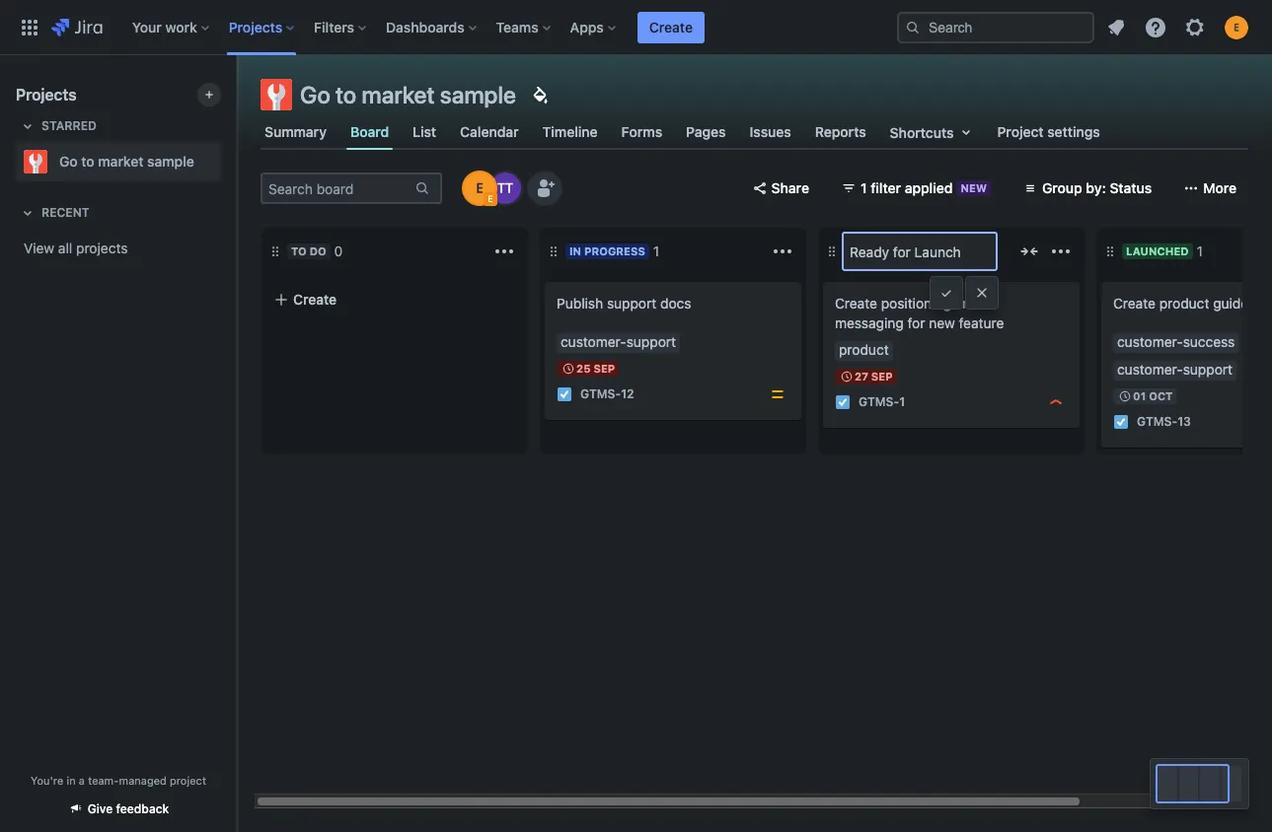 Task type: locate. For each thing, give the bounding box(es) containing it.
create
[[649, 18, 693, 35], [293, 291, 337, 308], [835, 295, 877, 312], [1113, 295, 1156, 312]]

board
[[350, 123, 389, 140]]

0 horizontal spatial to
[[81, 153, 94, 170]]

1 vertical spatial go
[[59, 153, 78, 170]]

0 horizontal spatial column actions menu image
[[771, 240, 794, 263]]

None field
[[844, 234, 996, 269]]

project
[[997, 123, 1044, 140]]

go to market sample link
[[16, 142, 213, 182]]

1 left filter
[[861, 180, 867, 196]]

to up board
[[336, 81, 356, 109]]

settings image
[[1183, 15, 1207, 39]]

sidebar navigation image
[[215, 79, 259, 118]]

support
[[607, 295, 657, 312]]

give feedback button
[[56, 793, 181, 826]]

high image
[[1048, 395, 1064, 411]]

forms
[[621, 123, 662, 140]]

12
[[621, 387, 634, 402]]

sep right 27
[[871, 370, 893, 383]]

2 horizontal spatial gtms-
[[1137, 415, 1178, 430]]

go to market sample up list
[[300, 81, 516, 109]]

view all projects
[[24, 240, 128, 257]]

2 column actions menu image from the left
[[1049, 240, 1073, 263]]

1 horizontal spatial projects
[[229, 18, 282, 35]]

25 september 2023 image
[[561, 361, 576, 377], [561, 361, 576, 377]]

1 vertical spatial sample
[[147, 153, 194, 170]]

your work button
[[126, 11, 217, 43]]

1 horizontal spatial create button
[[637, 11, 705, 43]]

team-
[[88, 775, 119, 788]]

to
[[336, 81, 356, 109], [81, 153, 94, 170]]

status
[[1110, 180, 1152, 196]]

gtms-12
[[580, 387, 634, 402]]

you're
[[31, 775, 63, 788]]

0
[[334, 243, 343, 260]]

01 oct
[[1133, 390, 1173, 403]]

apps
[[570, 18, 604, 35]]

column actions menu image right collapse image
[[1049, 240, 1073, 263]]

1 horizontal spatial go
[[300, 81, 330, 109]]

appswitcher icon image
[[18, 15, 41, 39]]

apps button
[[564, 11, 624, 43]]

0 vertical spatial market
[[362, 81, 435, 109]]

gtms-1
[[859, 395, 905, 410]]

launched 1
[[1126, 243, 1203, 260]]

1 horizontal spatial gtms-
[[859, 395, 899, 410]]

gtms- inside 'gtms-1' link
[[859, 395, 899, 410]]

progress
[[584, 245, 645, 258]]

0 horizontal spatial task image
[[557, 387, 572, 403]]

projects up collapse starred projects icon on the top of page
[[16, 86, 77, 104]]

jira image
[[51, 15, 102, 39], [51, 15, 102, 39]]

summary
[[264, 123, 327, 140]]

your profile and settings image
[[1225, 15, 1248, 39]]

calendar link
[[456, 114, 523, 150]]

create button down 0
[[262, 282, 528, 318]]

projects
[[76, 240, 128, 257]]

create right apps popup button
[[649, 18, 693, 35]]

applied
[[905, 180, 953, 196]]

0 vertical spatial projects
[[229, 18, 282, 35]]

market up view all projects "link"
[[98, 153, 144, 170]]

create up messaging
[[835, 295, 877, 312]]

0 vertical spatial go
[[300, 81, 330, 109]]

gtms-
[[580, 387, 621, 402], [859, 395, 899, 410], [1137, 415, 1178, 430]]

1
[[861, 180, 867, 196], [653, 243, 659, 260], [1197, 243, 1203, 260], [899, 395, 905, 410]]

new
[[961, 182, 987, 194]]

a
[[79, 775, 85, 788]]

column actions menu image
[[771, 240, 794, 263], [1049, 240, 1073, 263]]

dashboards button
[[380, 11, 484, 43]]

0 horizontal spatial projects
[[16, 86, 77, 104]]

0 vertical spatial create button
[[637, 11, 705, 43]]

create button right apps popup button
[[637, 11, 705, 43]]

banner
[[0, 0, 1272, 55]]

0 horizontal spatial market
[[98, 153, 144, 170]]

go down 'starred'
[[59, 153, 78, 170]]

0 vertical spatial task image
[[557, 387, 572, 403]]

projects
[[229, 18, 282, 35], [16, 86, 77, 104]]

task image left the gtms-12 link
[[557, 387, 572, 403]]

publish support docs
[[557, 295, 691, 312]]

sep for support
[[593, 362, 615, 375]]

to do 0
[[291, 243, 343, 260]]

sep right 25
[[593, 362, 615, 375]]

gtms- inside gtms-13 link
[[1137, 415, 1178, 430]]

1 horizontal spatial task image
[[1113, 414, 1129, 430]]

01 october 2023 image
[[1117, 389, 1133, 405]]

task image down 01 october 2023 icon
[[1113, 414, 1129, 430]]

launched
[[1126, 245, 1189, 258]]

go
[[300, 81, 330, 109], [59, 153, 78, 170]]

market up list
[[362, 81, 435, 109]]

in
[[569, 245, 581, 258]]

1 horizontal spatial to
[[336, 81, 356, 109]]

projects inside dropdown button
[[229, 18, 282, 35]]

guides
[[1213, 295, 1256, 312]]

1 vertical spatial task image
[[1113, 414, 1129, 430]]

sep
[[593, 362, 615, 375], [871, 370, 893, 383]]

gtms- down the 25 sep
[[580, 387, 621, 402]]

in progress 1
[[569, 243, 659, 260]]

forms link
[[617, 114, 666, 150]]

0 horizontal spatial go to market sample
[[59, 153, 194, 170]]

list link
[[409, 114, 440, 150]]

1 vertical spatial go to market sample
[[59, 153, 194, 170]]

0 horizontal spatial sep
[[593, 362, 615, 375]]

teams
[[496, 18, 539, 35]]

eloisefrancis23 image
[[464, 173, 495, 204]]

to down 'starred'
[[81, 153, 94, 170]]

share button
[[740, 173, 821, 204]]

by:
[[1086, 180, 1106, 196]]

timeline link
[[538, 114, 602, 150]]

0 horizontal spatial sample
[[147, 153, 194, 170]]

1 vertical spatial create button
[[262, 282, 528, 318]]

docs
[[660, 295, 691, 312]]

add people image
[[533, 177, 557, 200]]

task image for gtms-12
[[557, 387, 572, 403]]

collapse recent projects image
[[16, 201, 39, 225]]

gtms- inside the gtms-12 link
[[580, 387, 621, 402]]

all
[[58, 240, 72, 257]]

pages link
[[682, 114, 730, 150]]

1 horizontal spatial sep
[[871, 370, 893, 383]]

product
[[1159, 295, 1209, 312]]

1 horizontal spatial column actions menu image
[[1049, 240, 1073, 263]]

projects right work
[[229, 18, 282, 35]]

tab list
[[249, 114, 1260, 150]]

go to market sample down 'starred'
[[59, 153, 194, 170]]

gtms- down oct
[[1137, 415, 1178, 430]]

1 filter applied new
[[861, 180, 987, 196]]

column actions menu image down "share" popup button
[[771, 240, 794, 263]]

0 horizontal spatial gtms-
[[580, 387, 621, 402]]

27 sep
[[855, 370, 893, 383]]

1 horizontal spatial sample
[[440, 81, 516, 109]]

more
[[1203, 180, 1237, 196]]

Search board text field
[[263, 175, 413, 202]]

dashboards
[[386, 18, 464, 35]]

gtms-1 link
[[859, 394, 905, 411]]

help image
[[1144, 15, 1167, 39]]

gtms- down 27 sep
[[859, 395, 899, 410]]

sample
[[440, 81, 516, 109], [147, 153, 194, 170]]

task image
[[557, 387, 572, 403], [1113, 414, 1129, 430]]

1 horizontal spatial go to market sample
[[300, 81, 516, 109]]

issues link
[[746, 114, 795, 150]]

calendar
[[460, 123, 519, 140]]

0 horizontal spatial go
[[59, 153, 78, 170]]

new
[[929, 315, 955, 332]]

0 vertical spatial go to market sample
[[300, 81, 516, 109]]

go up summary
[[300, 81, 330, 109]]

sep for positioning
[[871, 370, 893, 383]]

confirm image
[[939, 285, 954, 301]]

feature
[[959, 315, 1004, 332]]

recent
[[41, 205, 89, 220]]

give
[[88, 802, 113, 817]]

starred
[[41, 118, 97, 133]]

publish
[[557, 295, 603, 312]]



Task type: vqa. For each thing, say whether or not it's contained in the screenshot.
2nd Add to Starred Icon from the top
no



Task type: describe. For each thing, give the bounding box(es) containing it.
primary element
[[12, 0, 897, 55]]

0 vertical spatial sample
[[440, 81, 516, 109]]

view all projects link
[[16, 231, 221, 266]]

1 right task icon
[[899, 395, 905, 410]]

task image
[[835, 395, 851, 411]]

do
[[310, 245, 326, 258]]

oct
[[1149, 390, 1173, 403]]

and
[[955, 295, 979, 312]]

0 horizontal spatial create button
[[262, 282, 528, 318]]

1 vertical spatial to
[[81, 153, 94, 170]]

create positioning and messaging for new feature
[[835, 295, 1004, 332]]

work
[[165, 18, 197, 35]]

settings
[[1047, 123, 1100, 140]]

gtms-12 link
[[580, 386, 634, 403]]

gtms-13
[[1137, 415, 1191, 430]]

create inside primary 'element'
[[649, 18, 693, 35]]

Search field
[[897, 11, 1094, 43]]

teams button
[[490, 11, 558, 43]]

managed
[[119, 775, 167, 788]]

project settings
[[997, 123, 1100, 140]]

view
[[24, 240, 54, 257]]

1 vertical spatial market
[[98, 153, 144, 170]]

create inside create positioning and messaging for new feature
[[835, 295, 877, 312]]

list
[[413, 123, 436, 140]]

01 october 2023 image
[[1117, 389, 1133, 405]]

your work
[[132, 18, 197, 35]]

reports link
[[811, 114, 870, 150]]

medium image
[[770, 387, 786, 403]]

shortcuts
[[890, 124, 954, 141]]

reports
[[815, 123, 866, 140]]

27
[[855, 370, 868, 383]]

group by: status
[[1042, 180, 1152, 196]]

tab list containing board
[[249, 114, 1260, 150]]

27 september 2023 image
[[839, 369, 855, 385]]

0 vertical spatial to
[[336, 81, 356, 109]]

create product guides
[[1113, 295, 1256, 312]]

in
[[67, 775, 76, 788]]

task image for gtms-13
[[1113, 414, 1129, 430]]

gtms-13 link
[[1137, 414, 1191, 431]]

share
[[771, 180, 809, 196]]

projects button
[[223, 11, 302, 43]]

feedback
[[116, 802, 169, 817]]

notifications image
[[1104, 15, 1128, 39]]

summary link
[[261, 114, 331, 150]]

more button
[[1172, 173, 1248, 204]]

search image
[[905, 19, 921, 35]]

1 vertical spatial projects
[[16, 86, 77, 104]]

create left product on the top right
[[1113, 295, 1156, 312]]

1 right progress
[[653, 243, 659, 260]]

gtms- for create
[[859, 395, 899, 410]]

1 horizontal spatial market
[[362, 81, 435, 109]]

your
[[132, 18, 162, 35]]

group
[[1042, 180, 1082, 196]]

messaging
[[835, 315, 904, 332]]

13
[[1177, 415, 1191, 430]]

timeline
[[542, 123, 598, 140]]

01
[[1133, 390, 1146, 403]]

create project image
[[201, 87, 217, 103]]

gtms- for publish
[[580, 387, 621, 402]]

banner containing your work
[[0, 0, 1272, 55]]

set background color image
[[528, 83, 552, 107]]

collapse image
[[1017, 240, 1041, 263]]

shortcuts button
[[886, 114, 981, 150]]

to
[[291, 245, 307, 258]]

25 sep
[[576, 362, 615, 375]]

25
[[576, 362, 591, 375]]

create button inside primary 'element'
[[637, 11, 705, 43]]

project
[[170, 775, 206, 788]]

1 right launched
[[1197, 243, 1203, 260]]

cancel image
[[974, 285, 990, 301]]

for
[[907, 315, 925, 332]]

project settings link
[[993, 114, 1104, 150]]

terry turtle image
[[489, 173, 521, 204]]

issues
[[750, 123, 791, 140]]

create down to do 0 on the left top of page
[[293, 291, 337, 308]]

you're in a team-managed project
[[31, 775, 206, 788]]

collapse starred projects image
[[16, 114, 39, 138]]

filter
[[871, 180, 901, 196]]

positioning
[[881, 295, 951, 312]]

give feedback
[[88, 802, 169, 817]]

filters button
[[308, 11, 374, 43]]

27 september 2023 image
[[839, 369, 855, 385]]

1 column actions menu image from the left
[[771, 240, 794, 263]]

filters
[[314, 18, 354, 35]]

pages
[[686, 123, 726, 140]]



